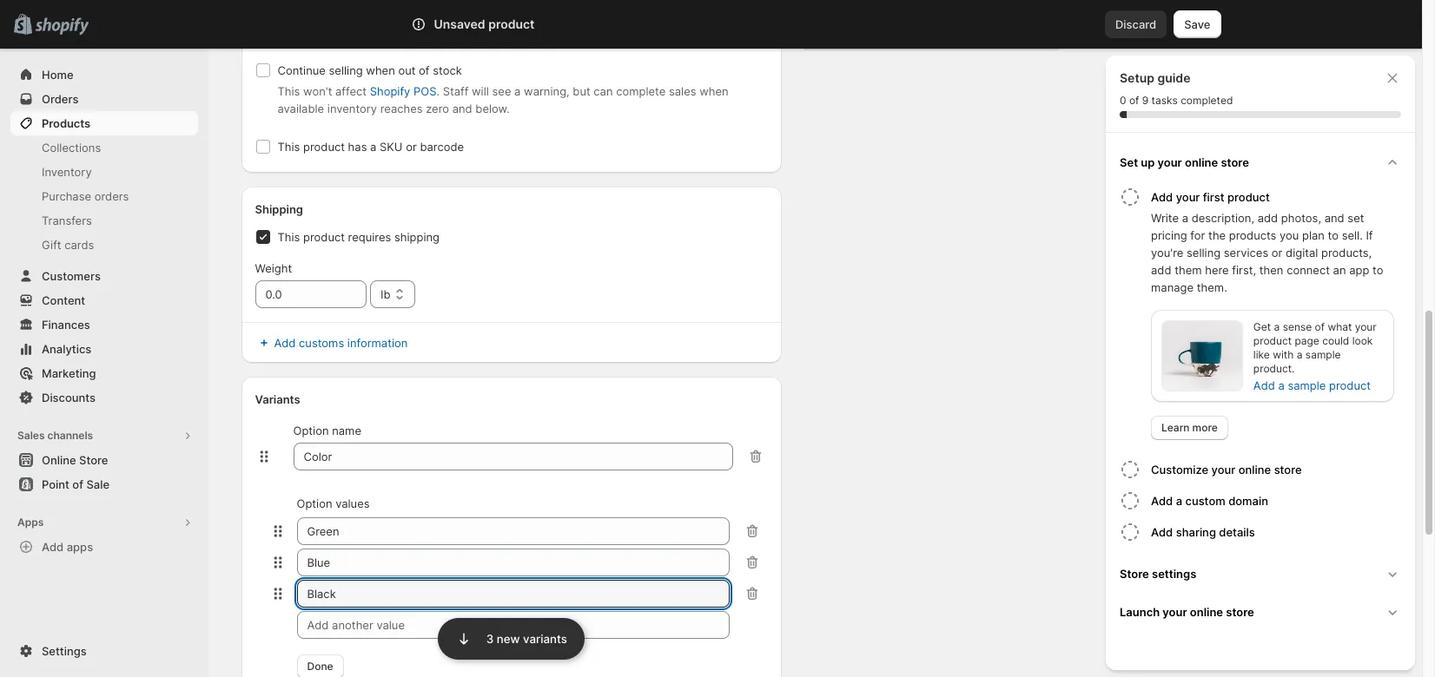 Task type: locate. For each thing, give the bounding box(es) containing it.
lb
[[381, 288, 391, 301]]

add a custom domain button
[[1151, 486, 1408, 517]]

1 vertical spatial add
[[1151, 263, 1172, 277]]

1 horizontal spatial or
[[1272, 246, 1283, 260]]

them.
[[1197, 281, 1227, 295]]

content
[[42, 294, 85, 308]]

a inside write a description, add photos, and set pricing for the products you plan to sell. if you're selling services or digital products, add them here first, then connect an app to manage them.
[[1182, 211, 1189, 225]]

1 vertical spatial or
[[1272, 246, 1283, 260]]

of up page
[[1315, 321, 1325, 334]]

to
[[1328, 228, 1339, 242], [1373, 263, 1383, 277]]

shopify image
[[35, 18, 89, 35]]

shopify
[[370, 84, 410, 98]]

option left values
[[297, 497, 332, 511]]

sales
[[669, 84, 696, 98]]

0 horizontal spatial or
[[406, 140, 417, 154]]

store inside button
[[79, 453, 108, 467]]

this down available on the left of the page
[[278, 140, 300, 154]]

or right sku
[[406, 140, 417, 154]]

marketing
[[42, 367, 96, 381]]

store up launch
[[1120, 567, 1149, 581]]

1 vertical spatial sample
[[1288, 379, 1326, 393]]

store up sale
[[79, 453, 108, 467]]

apps
[[67, 540, 93, 554]]

this
[[278, 84, 300, 98], [278, 140, 300, 154], [278, 230, 300, 244]]

add down 'you're'
[[1151, 263, 1172, 277]]

add left apps
[[42, 540, 64, 554]]

and inside write a description, add photos, and set pricing for the products you plan to sell. if you're selling services or digital products, add them here first, then connect an app to manage them.
[[1325, 211, 1345, 225]]

collections
[[42, 141, 101, 155]]

with
[[1273, 348, 1294, 361]]

1 horizontal spatial selling
[[1187, 246, 1221, 260]]

products,
[[1321, 246, 1372, 260]]

0 vertical spatial sample
[[1306, 348, 1341, 361]]

add inside get a sense of what your product page could look like with a sample product. add a sample product
[[1254, 379, 1275, 393]]

1 vertical spatial store
[[1274, 463, 1302, 477]]

option values
[[297, 497, 370, 511]]

tasks
[[1152, 94, 1178, 107]]

1 vertical spatial when
[[700, 84, 729, 98]]

values
[[335, 497, 370, 511]]

2 vertical spatial online
[[1190, 606, 1223, 619]]

mark add your first product as done image
[[1120, 187, 1141, 208]]

first
[[1203, 190, 1225, 204]]

store up add a custom domain button
[[1274, 463, 1302, 477]]

0 vertical spatial add
[[1258, 211, 1278, 225]]

your right up
[[1158, 156, 1182, 169]]

store for launch your online store
[[1226, 606, 1254, 619]]

0 vertical spatial and
[[452, 102, 472, 116]]

mark add sharing details as done image
[[1120, 522, 1141, 543]]

add your first product element
[[1116, 209, 1408, 440]]

add up products
[[1258, 211, 1278, 225]]

and down staff
[[452, 102, 472, 116]]

Weight text field
[[255, 281, 367, 308]]

see
[[492, 84, 511, 98]]

a left custom
[[1176, 494, 1182, 508]]

this for this won't affect shopify pos
[[278, 84, 300, 98]]

sharing
[[1176, 526, 1216, 540]]

products link
[[10, 111, 198, 136]]

online
[[42, 453, 76, 467]]

plan
[[1302, 228, 1325, 242]]

0 vertical spatial option
[[293, 424, 329, 438]]

a right see at the top
[[514, 84, 521, 98]]

orders
[[94, 189, 129, 203]]

selling inside write a description, add photos, and set pricing for the products you plan to sell. if you're selling services or digital products, add them here first, then connect an app to manage them.
[[1187, 246, 1221, 260]]

selling up affect
[[329, 63, 363, 77]]

online down 'settings'
[[1190, 606, 1223, 619]]

you
[[1280, 228, 1299, 242]]

option left name
[[293, 424, 329, 438]]

2 vertical spatial store
[[1226, 606, 1254, 619]]

product left "has"
[[303, 140, 345, 154]]

1 horizontal spatial when
[[700, 84, 729, 98]]

your inside get a sense of what your product page could look like with a sample product. add a sample product
[[1355, 321, 1377, 334]]

customs
[[299, 336, 344, 350]]

of left sale
[[72, 478, 83, 492]]

this for this product requires shipping
[[278, 230, 300, 244]]

inventory link
[[10, 160, 198, 184]]

your up add a custom domain
[[1212, 463, 1236, 477]]

add up write
[[1151, 190, 1173, 204]]

product up description,
[[1228, 190, 1270, 204]]

your up look
[[1355, 321, 1377, 334]]

warning,
[[524, 84, 570, 98]]

of inside 'button'
[[72, 478, 83, 492]]

to right app
[[1373, 263, 1383, 277]]

Add another value text field
[[297, 612, 730, 639]]

your
[[1158, 156, 1182, 169], [1176, 190, 1200, 204], [1355, 321, 1377, 334], [1212, 463, 1236, 477], [1163, 606, 1187, 619]]

custom
[[1185, 494, 1226, 508]]

pos
[[414, 84, 436, 98]]

a down product.
[[1278, 379, 1285, 393]]

get a sense of what your product page could look like with a sample product. add a sample product
[[1254, 321, 1377, 393]]

services
[[1224, 246, 1269, 260]]

online up add your first product
[[1185, 156, 1218, 169]]

1 vertical spatial and
[[1325, 211, 1345, 225]]

0 horizontal spatial store
[[79, 453, 108, 467]]

store up "first"
[[1221, 156, 1249, 169]]

online for launch your online store
[[1190, 606, 1223, 619]]

marketing link
[[10, 361, 198, 386]]

sample down could
[[1306, 348, 1341, 361]]

could
[[1322, 334, 1349, 348]]

option for option values
[[297, 497, 332, 511]]

point
[[42, 478, 69, 492]]

1 horizontal spatial and
[[1325, 211, 1345, 225]]

learn
[[1162, 421, 1190, 434]]

can
[[594, 84, 613, 98]]

or inside write a description, add photos, and set pricing for the products you plan to sell. if you're selling services or digital products, add them here first, then connect an app to manage them.
[[1272, 246, 1283, 260]]

0 vertical spatial or
[[406, 140, 417, 154]]

set
[[1348, 211, 1364, 225]]

this up available on the left of the page
[[278, 84, 300, 98]]

more
[[1192, 421, 1218, 434]]

new
[[497, 632, 520, 646]]

sample
[[1306, 348, 1341, 361], [1288, 379, 1326, 393]]

your right launch
[[1163, 606, 1187, 619]]

inventory
[[327, 102, 377, 116]]

selling
[[329, 63, 363, 77], [1187, 246, 1221, 260]]

add left the customs
[[274, 336, 296, 350]]

store down store settings button
[[1226, 606, 1254, 619]]

online up domain
[[1239, 463, 1271, 477]]

3 this from the top
[[278, 230, 300, 244]]

product right unsaved
[[488, 17, 535, 31]]

will
[[472, 84, 489, 98]]

online
[[1185, 156, 1218, 169], [1239, 463, 1271, 477], [1190, 606, 1223, 619]]

1 vertical spatial selling
[[1187, 246, 1221, 260]]

.
[[436, 84, 440, 98]]

0 horizontal spatial to
[[1328, 228, 1339, 242]]

0 vertical spatial online
[[1185, 156, 1218, 169]]

a right write
[[1182, 211, 1189, 225]]

first,
[[1232, 263, 1256, 277]]

this for this product has a sku or barcode
[[278, 140, 300, 154]]

0 vertical spatial store
[[79, 453, 108, 467]]

a
[[514, 84, 521, 98], [370, 140, 377, 154], [1182, 211, 1189, 225], [1274, 321, 1280, 334], [1297, 348, 1303, 361], [1278, 379, 1285, 393], [1176, 494, 1182, 508]]

1 vertical spatial this
[[278, 140, 300, 154]]

add for custom
[[1151, 494, 1173, 508]]

to left sell.
[[1328, 228, 1339, 242]]

your inside button
[[1163, 606, 1187, 619]]

0 horizontal spatial and
[[452, 102, 472, 116]]

sample down product.
[[1288, 379, 1326, 393]]

1 horizontal spatial store
[[1120, 567, 1149, 581]]

purchase
[[42, 189, 91, 203]]

settings
[[1152, 567, 1197, 581]]

add inside button
[[1151, 494, 1173, 508]]

store
[[1221, 156, 1249, 169], [1274, 463, 1302, 477], [1226, 606, 1254, 619]]

0 horizontal spatial selling
[[329, 63, 363, 77]]

add for first
[[1151, 190, 1173, 204]]

1 vertical spatial option
[[297, 497, 332, 511]]

2 vertical spatial this
[[278, 230, 300, 244]]

store inside button
[[1226, 606, 1254, 619]]

store inside button
[[1120, 567, 1149, 581]]

0 of 9 tasks completed
[[1120, 94, 1233, 107]]

option for option name
[[293, 424, 329, 438]]

1 vertical spatial to
[[1373, 263, 1383, 277]]

staff
[[443, 84, 469, 98]]

customize your online store
[[1151, 463, 1302, 477]]

when up shopify
[[366, 63, 395, 77]]

add for information
[[274, 336, 296, 350]]

0 vertical spatial this
[[278, 84, 300, 98]]

0 vertical spatial when
[[366, 63, 395, 77]]

2 this from the top
[[278, 140, 300, 154]]

learn more
[[1162, 421, 1218, 434]]

your left "first"
[[1176, 190, 1200, 204]]

1 horizontal spatial to
[[1373, 263, 1383, 277]]

gift cards
[[42, 238, 94, 252]]

product down look
[[1329, 379, 1371, 393]]

0
[[1120, 94, 1126, 107]]

setup guide dialog
[[1106, 56, 1415, 671]]

unsaved product
[[434, 17, 535, 31]]

a right get
[[1274, 321, 1280, 334]]

None text field
[[297, 549, 730, 577], [297, 580, 730, 608], [297, 549, 730, 577], [297, 580, 730, 608]]

and left 'set'
[[1325, 211, 1345, 225]]

or up then
[[1272, 246, 1283, 260]]

None text field
[[297, 518, 730, 546]]

this down shipping
[[278, 230, 300, 244]]

launch your online store
[[1120, 606, 1254, 619]]

completed
[[1181, 94, 1233, 107]]

add right mark add sharing details as done icon in the right of the page
[[1151, 526, 1173, 540]]

continue
[[278, 63, 326, 77]]

1 this from the top
[[278, 84, 300, 98]]

when right sales
[[700, 84, 729, 98]]

0 horizontal spatial when
[[366, 63, 395, 77]]

collections link
[[10, 136, 198, 160]]

selling down for at the top right
[[1187, 246, 1221, 260]]

0 vertical spatial to
[[1328, 228, 1339, 242]]

continue selling when out of stock
[[278, 63, 462, 77]]

set
[[1120, 156, 1138, 169]]

add right mark add a custom domain as done image
[[1151, 494, 1173, 508]]

1 vertical spatial store
[[1120, 567, 1149, 581]]

add down product.
[[1254, 379, 1275, 393]]

shopify pos link
[[370, 84, 436, 98]]

1 vertical spatial online
[[1239, 463, 1271, 477]]

launch your online store button
[[1113, 593, 1408, 632]]

online inside button
[[1190, 606, 1223, 619]]



Task type: vqa. For each thing, say whether or not it's contained in the screenshot.
John associated with John Smith
no



Task type: describe. For each thing, give the bounding box(es) containing it.
orders
[[42, 92, 79, 106]]

point of sale button
[[0, 473, 209, 497]]

guide
[[1158, 70, 1191, 85]]

complete
[[616, 84, 666, 98]]

has
[[348, 140, 367, 154]]

analytics link
[[10, 337, 198, 361]]

sales
[[17, 429, 45, 442]]

reaches
[[380, 102, 423, 116]]

the
[[1208, 228, 1226, 242]]

sell.
[[1342, 228, 1363, 242]]

point of sale
[[42, 478, 110, 492]]

available
[[278, 102, 324, 116]]

setup
[[1120, 70, 1155, 85]]

save button
[[1174, 10, 1221, 38]]

when inside . staff will see a warning, but can complete sales when available inventory reaches zero and below.
[[700, 84, 729, 98]]

of inside get a sense of what your product page could look like with a sample product. add a sample product
[[1315, 321, 1325, 334]]

customers link
[[10, 264, 198, 288]]

this product has a sku or barcode
[[278, 140, 464, 154]]

you're
[[1151, 246, 1184, 260]]

up
[[1141, 156, 1155, 169]]

like
[[1254, 348, 1270, 361]]

sales channels button
[[10, 424, 198, 448]]

add your first product
[[1151, 190, 1270, 204]]

get
[[1254, 321, 1271, 334]]

3 new variants button
[[438, 617, 585, 660]]

of right out
[[419, 63, 430, 77]]

transfers link
[[10, 209, 198, 233]]

connect
[[1287, 263, 1330, 277]]

set up your online store
[[1120, 156, 1249, 169]]

stock
[[433, 63, 462, 77]]

requires
[[348, 230, 391, 244]]

customize your online store button
[[1151, 454, 1408, 486]]

app
[[1349, 263, 1369, 277]]

of left 9
[[1129, 94, 1139, 107]]

look
[[1352, 334, 1373, 348]]

but
[[573, 84, 591, 98]]

gift cards link
[[10, 233, 198, 257]]

store settings
[[1120, 567, 1197, 581]]

product left requires
[[303, 230, 345, 244]]

home link
[[10, 63, 198, 87]]

save
[[1184, 17, 1211, 31]]

your for launch your online store
[[1163, 606, 1187, 619]]

zero
[[426, 102, 449, 116]]

product down get
[[1254, 334, 1292, 348]]

a right "has"
[[370, 140, 377, 154]]

mark customize your online store as done image
[[1120, 460, 1141, 480]]

add your first product button
[[1151, 182, 1408, 209]]

1 horizontal spatial add
[[1258, 211, 1278, 225]]

add a sample product button
[[1243, 374, 1381, 398]]

customize
[[1151, 463, 1209, 477]]

won't
[[303, 84, 332, 98]]

your for add your first product
[[1176, 190, 1200, 204]]

what
[[1328, 321, 1352, 334]]

. staff will see a warning, but can complete sales when available inventory reaches zero and below.
[[278, 84, 729, 116]]

0 vertical spatial selling
[[329, 63, 363, 77]]

content link
[[10, 288, 198, 313]]

launch
[[1120, 606, 1160, 619]]

add apps
[[42, 540, 93, 554]]

add a custom domain
[[1151, 494, 1268, 508]]

unsaved
[[434, 17, 485, 31]]

sense
[[1283, 321, 1312, 334]]

settings
[[42, 645, 87, 659]]

3
[[487, 632, 494, 646]]

search
[[488, 17, 525, 31]]

done button
[[297, 655, 344, 678]]

transfers
[[42, 214, 92, 228]]

products
[[42, 116, 90, 130]]

analytics
[[42, 342, 91, 356]]

a inside . staff will see a warning, but can complete sales when available inventory reaches zero and below.
[[514, 84, 521, 98]]

page
[[1295, 334, 1320, 348]]

0 horizontal spatial add
[[1151, 263, 1172, 277]]

Size text field
[[293, 443, 733, 471]]

and inside . staff will see a warning, but can complete sales when available inventory reaches zero and below.
[[452, 102, 472, 116]]

variants
[[524, 632, 568, 646]]

sku
[[380, 140, 403, 154]]

online for customize your online store
[[1239, 463, 1271, 477]]

variants
[[255, 393, 300, 407]]

discard button
[[1105, 10, 1167, 38]]

point of sale link
[[10, 473, 198, 497]]

shipping
[[255, 202, 303, 216]]

manage
[[1151, 281, 1194, 295]]

setup guide
[[1120, 70, 1191, 85]]

photos,
[[1281, 211, 1321, 225]]

a down page
[[1297, 348, 1303, 361]]

channels
[[47, 429, 93, 442]]

orders link
[[10, 87, 198, 111]]

online store button
[[0, 448, 209, 473]]

online store
[[42, 453, 108, 467]]

product inside add your first product button
[[1228, 190, 1270, 204]]

sale
[[86, 478, 110, 492]]

finances
[[42, 318, 90, 332]]

barcode
[[420, 140, 464, 154]]

add for details
[[1151, 526, 1173, 540]]

online store link
[[10, 448, 198, 473]]

pricing
[[1151, 228, 1187, 242]]

mark add a custom domain as done image
[[1120, 491, 1141, 512]]

0 vertical spatial store
[[1221, 156, 1249, 169]]

below.
[[476, 102, 510, 116]]

information
[[347, 336, 408, 350]]

your for customize your online store
[[1212, 463, 1236, 477]]

store for customize your online store
[[1274, 463, 1302, 477]]

apps button
[[10, 511, 198, 535]]

search button
[[459, 10, 963, 38]]

add customs information
[[274, 336, 408, 350]]

add sharing details
[[1151, 526, 1255, 540]]

a inside button
[[1176, 494, 1182, 508]]



